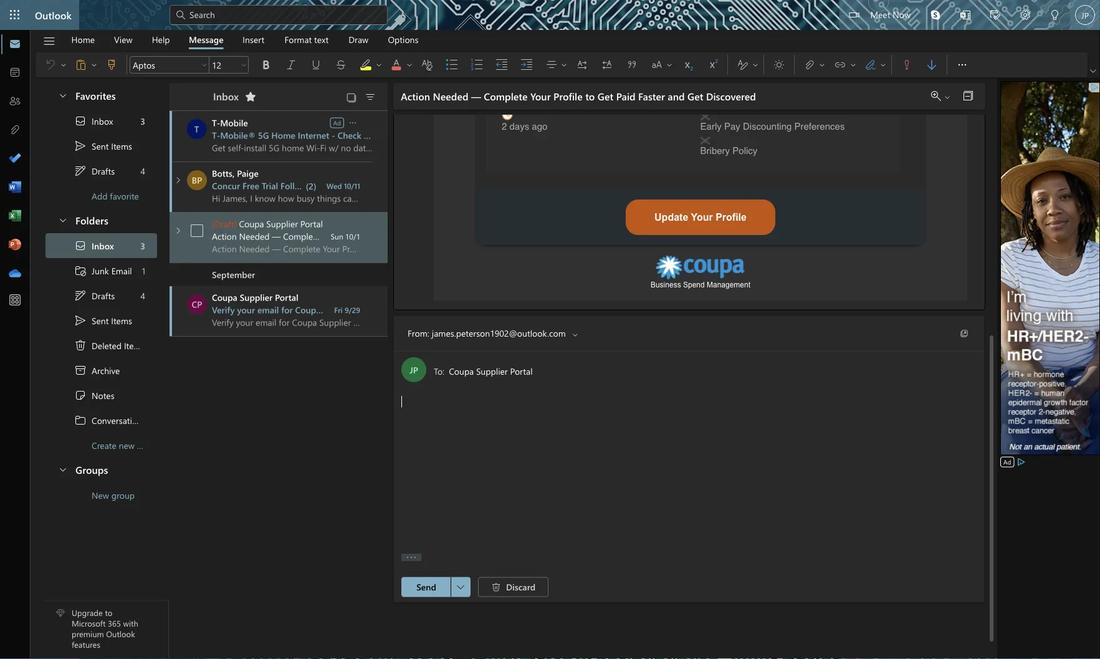 Task type: vqa. For each thing, say whether or not it's contained in the screenshot.
Increase Indent icon
yes



Task type: locate. For each thing, give the bounding box(es) containing it.

[[834, 59, 847, 71]]

needed inside message list list box
[[239, 230, 270, 242]]

 drafts
[[74, 165, 115, 177], [74, 289, 115, 302]]

new group tree item
[[46, 483, 157, 508]]

[draft] coupa supplier portal
[[212, 218, 323, 229]]

 button inside folders tree item
[[52, 208, 73, 231]]

 button inside include group
[[849, 55, 859, 75]]

 tree item down favorites tree item
[[46, 133, 157, 158]]

 button for groups
[[52, 458, 73, 481]]

2 t- from the top
[[212, 129, 220, 141]]

2  tree item from the top
[[46, 308, 157, 333]]

profile up coupa image
[[716, 211, 747, 223]]

sent up add
[[92, 140, 109, 152]]

0 horizontal spatial profile
[[342, 230, 367, 242]]

1 vertical spatial  tree item
[[46, 233, 157, 258]]

 inside  discard
[[491, 582, 501, 592]]

sent up  tree item
[[92, 315, 109, 326]]

1  inbox from the top
[[74, 115, 113, 127]]

complete left sun
[[283, 230, 320, 242]]

faster
[[639, 90, 665, 103], [414, 230, 437, 242]]

needed down bullets icon
[[433, 90, 469, 103]]

your right 'check'
[[364, 129, 382, 141]]

0 vertical spatial 
[[173, 175, 183, 185]]

1 vertical spatial action needed — complete your profile to get paid faster and get discovered
[[212, 230, 514, 242]]

0 horizontal spatial needed
[[239, 230, 270, 242]]

to: coupa supplier portal
[[434, 365, 533, 377]]

t- down t-mobile
[[212, 129, 220, 141]]

1 vertical spatial t-
[[212, 129, 220, 141]]

your up ago
[[531, 90, 551, 103]]

james.peterson1902@outlook.com button
[[432, 327, 566, 339]]

select a conversation checkbox down september
[[187, 294, 212, 314]]

people image
[[9, 95, 21, 108]]

help button
[[143, 30, 179, 49]]

2  drafts from the top
[[74, 289, 115, 302]]


[[576, 59, 589, 71]]

and
[[668, 90, 685, 103], [439, 230, 454, 242]]

0 vertical spatial —
[[471, 90, 481, 103]]

1  sent items from the top
[[74, 140, 132, 152]]

3 down favorites tree item
[[140, 115, 145, 127]]

numbering image
[[471, 59, 496, 71]]

0 horizontal spatial ad
[[333, 118, 341, 127]]

1 vertical spatial —
[[272, 230, 281, 242]]


[[74, 115, 87, 127], [74, 239, 87, 252]]

 drafts up add
[[74, 165, 115, 177]]

 tree item down junk
[[46, 283, 157, 308]]

1 vertical spatial select a conversation checkbox
[[187, 294, 212, 314]]

portal up for
[[275, 291, 299, 303]]


[[991, 10, 1001, 20]]

coupa inside text field
[[449, 365, 474, 377]]

1 horizontal spatial 
[[491, 582, 501, 592]]

0 vertical spatial 4
[[140, 165, 145, 177]]

supplier right for
[[323, 304, 356, 315]]

0 vertical spatial select a conversation checkbox
[[187, 221, 212, 241]]

0 horizontal spatial discovered
[[472, 230, 514, 242]]

0 horizontal spatial complete
[[283, 230, 320, 242]]

 inside  
[[752, 61, 759, 69]]

0 vertical spatial 
[[74, 115, 87, 127]]

sent
[[92, 140, 109, 152], [92, 315, 109, 326]]

1 vertical spatial 
[[457, 583, 465, 591]]

decrease indent image
[[496, 59, 521, 71]]

0 vertical spatial ad
[[333, 118, 341, 127]]

2  tree item from the top
[[46, 283, 157, 308]]

1 vertical spatial  button
[[173, 226, 183, 236]]

text
[[314, 34, 329, 45]]

2  inbox from the top
[[74, 239, 114, 252]]

0 vertical spatial discovered
[[706, 90, 756, 103]]


[[737, 59, 749, 71]]

discard
[[506, 581, 536, 593]]

2 horizontal spatial to
[[586, 90, 595, 103]]

0 vertical spatial  button
[[950, 52, 975, 77]]

outlook right premium
[[106, 628, 135, 639]]

drafts up add favorite tree item
[[92, 165, 115, 177]]

 inside dropdown button
[[457, 583, 465, 591]]

(
[[306, 180, 309, 192]]

1 horizontal spatial —
[[471, 90, 481, 103]]


[[173, 175, 183, 185], [173, 226, 183, 236]]

2 vertical spatial profile
[[342, 230, 367, 242]]

supplier down from: james.peterson1902@outlook.com 
[[476, 365, 508, 377]]

ad left set your advertising preferences "image"
[[1004, 458, 1012, 466]]

action down [draft] on the top left of page
[[212, 230, 237, 242]]

 down  at the left top of page
[[74, 289, 87, 302]]

home inside message list list box
[[271, 129, 295, 141]]

 button left 'botts, paige' image
[[173, 175, 183, 185]]

 sent items
[[74, 140, 132, 152], [74, 314, 132, 327]]

t
[[194, 123, 199, 135]]

 button
[[402, 552, 421, 562]]


[[346, 92, 357, 103]]

coupa supplier portal
[[212, 291, 299, 303]]

folder
[[137, 439, 160, 451]]

0 vertical spatial paid
[[616, 90, 636, 103]]

tab list inside application
[[62, 30, 428, 49]]

1 vertical spatial 
[[74, 289, 87, 302]]

action down  at the top left of page
[[401, 90, 430, 103]]

paid down the 
[[616, 90, 636, 103]]

home button
[[62, 30, 104, 49]]

new group
[[92, 489, 135, 501]]

outlook inside upgrade to microsoft 365 with premium outlook features
[[106, 628, 135, 639]]

2  from the top
[[74, 289, 87, 302]]

t-mobile
[[212, 117, 248, 128]]

to down  button
[[586, 90, 595, 103]]

 up add favorite tree item
[[74, 165, 87, 177]]

 sent items down favorites tree item
[[74, 140, 132, 152]]

1 horizontal spatial action
[[401, 90, 430, 103]]

 button left folders
[[52, 208, 73, 231]]

1 vertical spatial and
[[439, 230, 454, 242]]

history
[[145, 414, 172, 426]]

0 horizontal spatial to
[[105, 607, 112, 618]]

0 horizontal spatial 
[[74, 339, 87, 352]]

1  button from the top
[[173, 175, 183, 185]]

action needed — complete your profile to get paid faster and get discovered inside message list list box
[[212, 230, 514, 242]]

 tree item
[[46, 383, 157, 408]]

1 vertical spatial 
[[348, 118, 358, 128]]

0 horizontal spatial 2
[[309, 180, 314, 192]]

0 horizontal spatial action
[[212, 230, 237, 242]]

0 vertical spatial  tree item
[[46, 158, 157, 183]]

2 vertical spatial to
[[105, 607, 112, 618]]

check
[[338, 129, 362, 141]]

coupa right for
[[295, 304, 321, 315]]

2 drafts from the top
[[92, 290, 115, 301]]

 down the favorites
[[74, 115, 87, 127]]

1 vertical spatial home
[[271, 129, 295, 141]]

needed down [draft] coupa supplier portal
[[239, 230, 270, 242]]

4 inside tree
[[140, 290, 145, 301]]

 button
[[304, 55, 329, 75]]

home right 5g on the top of page
[[271, 129, 295, 141]]

0 horizontal spatial outlook
[[35, 8, 72, 22]]

 down the favorites
[[74, 140, 87, 152]]

2 sent from the top
[[92, 315, 109, 326]]


[[901, 59, 913, 71]]

1 horizontal spatial ad
[[1004, 458, 1012, 466]]

new
[[119, 439, 135, 451]]

 tree item for 
[[46, 283, 157, 308]]

 right  button
[[956, 59, 969, 71]]

deleted
[[92, 340, 122, 351]]

1 horizontal spatial discovered
[[706, 90, 756, 103]]


[[961, 10, 971, 20]]

 tree item down the favorites
[[46, 108, 157, 133]]

profile down  
[[554, 90, 583, 103]]

2 select a conversation checkbox from the top
[[187, 294, 212, 314]]

 tree item up add
[[46, 158, 157, 183]]

1 vertical spatial faster
[[414, 230, 437, 242]]

supplier down trial
[[266, 218, 298, 229]]

 up  tree item
[[74, 314, 87, 327]]

action inside message list list box
[[212, 230, 237, 242]]

1 vertical spatial  drafts
[[74, 289, 115, 302]]

 button left groups
[[52, 458, 73, 481]]

coupa right to:
[[449, 365, 474, 377]]

james peterson image
[[402, 357, 426, 382]]

t- for mobile
[[212, 117, 220, 128]]

0 vertical spatial inbox
[[213, 89, 239, 103]]

0 vertical spatial to
[[586, 90, 595, 103]]

0 horizontal spatial home
[[71, 34, 95, 45]]

10/1
[[345, 231, 360, 241]]

 inside tree item
[[74, 339, 87, 352]]

inbox left 
[[213, 89, 239, 103]]

get
[[598, 90, 614, 103], [688, 90, 704, 103], [379, 230, 393, 242], [456, 230, 469, 242]]

1  button from the left
[[59, 55, 69, 75]]

1  from the top
[[74, 115, 87, 127]]

action needed — complete your profile to get paid faster and get discovered down 10/11
[[212, 230, 514, 242]]

3
[[140, 115, 145, 127], [140, 240, 145, 251]]

1 vertical spatial inbox
[[92, 115, 113, 127]]

2 3 from the top
[[140, 240, 145, 251]]

 button left select a conversation image
[[173, 226, 183, 236]]

profile inside message list list box
[[342, 230, 367, 242]]

 for 
[[74, 165, 87, 177]]

home up clipboard group on the top left
[[71, 34, 95, 45]]

to right 'upgrade'
[[105, 607, 112, 618]]

message list section
[[170, 80, 514, 658]]

 for  deleted items
[[74, 339, 87, 352]]

4 inside favorites tree
[[140, 165, 145, 177]]

 inbox inside favorites tree
[[74, 115, 113, 127]]

0 horizontal spatial and
[[439, 230, 454, 242]]

— down numbering icon
[[471, 90, 481, 103]]

1 sent from the top
[[92, 140, 109, 152]]

set your advertising preferences image
[[1017, 457, 1026, 467]]

to right 10/1 on the left of page
[[369, 230, 377, 242]]

Select a conversation checkbox
[[187, 221, 212, 241], [187, 294, 212, 314]]

1 vertical spatial 
[[173, 226, 183, 236]]

1 horizontal spatial 
[[1091, 68, 1097, 74]]

4 up add favorite tree item
[[140, 165, 145, 177]]

tab list
[[62, 30, 428, 49]]

 inside popup button
[[60, 61, 67, 69]]


[[74, 264, 87, 277]]

0 horizontal spatial 
[[457, 583, 465, 591]]

 button
[[254, 55, 279, 75]]

1 vertical spatial  tree item
[[46, 283, 157, 308]]

1 vertical spatial needed
[[239, 230, 270, 242]]

september
[[212, 269, 255, 280]]

items
[[111, 140, 132, 152], [111, 315, 132, 326], [124, 340, 145, 351]]

needed
[[433, 90, 469, 103], [239, 230, 270, 242]]

home inside button
[[71, 34, 95, 45]]

2  from the top
[[173, 226, 183, 236]]

1 vertical spatial  button
[[347, 116, 359, 128]]

 button
[[279, 55, 304, 75]]

inbox inside inbox 
[[213, 89, 239, 103]]

 button inside groups tree item
[[52, 458, 73, 481]]

 button for favorites
[[52, 84, 73, 107]]

format
[[285, 34, 312, 45]]

1 vertical spatial paid
[[395, 230, 412, 242]]

 button
[[1011, 0, 1041, 31]]

1 vertical spatial sent
[[92, 315, 109, 326]]

 tree item up junk
[[46, 233, 157, 258]]

 inbox for 2nd the  tree item from the bottom
[[74, 115, 113, 127]]

items inside  deleted items
[[124, 340, 145, 351]]

0 vertical spatial needed
[[433, 90, 469, 103]]

 up 'check'
[[348, 118, 358, 128]]

1 horizontal spatial  button
[[849, 55, 859, 75]]

1 horizontal spatial 2
[[502, 121, 507, 132]]

1 horizontal spatial profile
[[554, 90, 583, 103]]

outlook link
[[35, 0, 72, 30]]

1  tree item from the top
[[46, 108, 157, 133]]

paid inside message list list box
[[395, 230, 412, 242]]

1  from the top
[[173, 175, 183, 185]]

action needed — complete your profile to get paid faster and get discovered down 
[[401, 90, 756, 103]]

 button right  button
[[950, 52, 975, 77]]


[[1021, 10, 1031, 20]]

3 up "1"
[[140, 240, 145, 251]]

ad up "-"
[[333, 118, 341, 127]]

 inside  
[[944, 94, 951, 101]]

 inbox up junk
[[74, 239, 114, 252]]

 
[[865, 59, 887, 71]]

 inside folders tree item
[[58, 215, 68, 225]]

1 vertical spatial 2
[[309, 180, 314, 192]]

 drafts for 
[[74, 289, 115, 302]]

1 vertical spatial 4
[[140, 290, 145, 301]]

 button right 
[[849, 55, 859, 75]]

word image
[[9, 181, 21, 194]]

 tree item
[[46, 108, 157, 133], [46, 233, 157, 258]]

1
[[142, 265, 145, 276]]

1 vertical spatial  inbox
[[74, 239, 114, 252]]

 left 'botts, paige' image
[[173, 175, 183, 185]]

portal down ( 2 )
[[300, 218, 323, 229]]

increase indent image
[[521, 59, 546, 71]]

to:
[[434, 365, 445, 377]]

0 horizontal spatial  button
[[59, 55, 69, 75]]

3 inside favorites tree
[[140, 115, 145, 127]]

0 vertical spatial 3
[[140, 115, 145, 127]]

items up favorite
[[111, 140, 132, 152]]

bribery policy
[[701, 145, 758, 156]]

 button down options button
[[384, 52, 415, 77]]

0 vertical spatial outlook
[[35, 8, 72, 22]]

1 vertical spatial to
[[369, 230, 377, 242]]

premium features image
[[56, 609, 65, 618]]

outlook up 
[[35, 8, 72, 22]]

1 vertical spatial  tree item
[[46, 308, 157, 333]]

t mobile image
[[187, 119, 207, 139]]

— down [draft] coupa supplier portal
[[272, 230, 281, 242]]

update
[[655, 211, 689, 223]]

 up 
[[74, 339, 87, 352]]

your left 10/1 on the left of page
[[323, 230, 340, 242]]

 button inside message list list box
[[347, 116, 359, 128]]

 up  at the left top of page
[[74, 239, 87, 252]]

from:
[[408, 327, 429, 339]]

 tree item for 
[[46, 158, 157, 183]]

0 vertical spatial  button
[[173, 175, 183, 185]]

drafts inside favorites tree
[[92, 165, 115, 177]]

0 vertical spatial 
[[956, 59, 969, 71]]

items up  deleted items
[[111, 315, 132, 326]]

complete down decrease indent icon
[[484, 90, 528, 103]]

pay
[[724, 121, 741, 132]]

 inside popup button
[[1091, 68, 1097, 74]]

view button
[[105, 30, 142, 49]]

None text field
[[434, 363, 908, 378]]

1 horizontal spatial complete
[[484, 90, 528, 103]]

mail image
[[9, 38, 21, 51]]

your right update
[[691, 211, 713, 223]]

1  from the top
[[74, 140, 87, 152]]

 drafts inside favorites tree
[[74, 165, 115, 177]]

 for  discard
[[491, 582, 501, 592]]

0 vertical spatial  drafts
[[74, 165, 115, 177]]


[[960, 328, 970, 338]]

action
[[401, 90, 430, 103], [212, 230, 237, 242]]

portal right fri
[[358, 304, 382, 315]]

ago
[[532, 121, 548, 132]]

1 horizontal spatial outlook
[[106, 628, 135, 639]]

options button
[[379, 30, 428, 49]]


[[43, 35, 56, 48]]

 left discard
[[491, 582, 501, 592]]

1 vertical spatial 
[[74, 239, 87, 252]]

 button down  button
[[38, 52, 69, 77]]

1 3 from the top
[[140, 115, 145, 127]]

 button
[[950, 52, 975, 77], [347, 116, 359, 128]]

1  drafts from the top
[[74, 165, 115, 177]]

and inside message list list box
[[439, 230, 454, 242]]

select a conversation checkbox down bp checkbox
[[187, 221, 212, 241]]

 tree item
[[46, 133, 157, 158], [46, 308, 157, 333]]

format text
[[285, 34, 329, 45]]

2 horizontal spatial profile
[[716, 211, 747, 223]]

 tree item
[[46, 358, 157, 383]]

1 drafts from the top
[[92, 165, 115, 177]]

 drafts down junk
[[74, 289, 115, 302]]

 button right the 
[[89, 55, 99, 75]]

1  from the top
[[74, 165, 87, 177]]

1 vertical spatial action
[[212, 230, 237, 242]]

1 vertical spatial 3
[[140, 240, 145, 251]]

0 vertical spatial t-
[[212, 117, 220, 128]]

0 horizontal spatial —
[[272, 230, 281, 242]]

1 4 from the top
[[140, 165, 145, 177]]

t- right t
[[212, 117, 220, 128]]


[[260, 59, 272, 71]]

 button inside dropdown button
[[59, 55, 69, 75]]

 left select a conversation image
[[173, 226, 183, 236]]

 button right font size text field
[[239, 56, 249, 74]]

to
[[586, 90, 595, 103], [369, 230, 377, 242], [105, 607, 112, 618]]

2  button from the left
[[849, 55, 859, 75]]

 down jp icon
[[1091, 68, 1097, 74]]

 inside favorites tree item
[[58, 90, 68, 100]]

home
[[71, 34, 95, 45], [271, 129, 295, 141]]

tags group
[[895, 52, 945, 75]]

 right send button
[[457, 583, 465, 591]]

0 vertical spatial  inbox
[[74, 115, 113, 127]]

2 vertical spatial items
[[124, 340, 145, 351]]

items right deleted
[[124, 340, 145, 351]]

jp image
[[1076, 5, 1095, 25]]

0 horizontal spatial faster
[[414, 230, 437, 242]]

 sent items up  tree item
[[74, 314, 132, 327]]

0 horizontal spatial 
[[348, 118, 358, 128]]

concur
[[212, 180, 240, 191]]

 inside  
[[561, 61, 568, 69]]

 inside favorites tree
[[74, 165, 87, 177]]

 button down the "message" button on the top
[[200, 56, 209, 74]]

to do image
[[9, 153, 21, 165]]

0 vertical spatial 
[[74, 140, 87, 152]]

 tree item up deleted
[[46, 308, 157, 333]]

 inbox down the favorites
[[74, 115, 113, 127]]

1 t- from the top
[[212, 117, 220, 128]]

drafts down the  junk email
[[92, 290, 115, 301]]

1  tree item from the top
[[46, 158, 157, 183]]


[[1051, 10, 1061, 20]]

2  button from the top
[[173, 226, 183, 236]]

early pay discounting preferences
[[701, 121, 845, 132]]

1 select a conversation checkbox from the top
[[187, 221, 212, 241]]

james.peterson1902@outlook.com
[[432, 327, 566, 339]]

0 vertical spatial 
[[1091, 68, 1097, 74]]

 drafts for 
[[74, 165, 115, 177]]

favorites tree item
[[46, 84, 157, 108]]

inbox up the  junk email
[[92, 240, 114, 251]]

bp
[[192, 174, 202, 186]]

outlook banner
[[0, 0, 1100, 31]]

2 4 from the top
[[140, 290, 145, 301]]

1 vertical spatial drafts
[[92, 290, 115, 301]]

add
[[92, 190, 108, 202]]

4 down "1"
[[140, 290, 145, 301]]

update your profile link
[[645, 206, 757, 229]]

0 vertical spatial sent
[[92, 140, 109, 152]]

profile down 10/11
[[342, 230, 367, 242]]

 tree item
[[46, 158, 157, 183], [46, 283, 157, 308]]

application
[[0, 0, 1100, 659]]

 button left the favorites
[[52, 84, 73, 107]]

management
[[707, 280, 751, 289]]

0 vertical spatial complete
[[484, 90, 528, 103]]

 button inside favorites tree item
[[52, 84, 73, 107]]

portal down james.peterson1902@outlook.com popup button
[[510, 365, 533, 377]]

basic text group
[[130, 52, 731, 77]]

0 vertical spatial faster
[[639, 90, 665, 103]]

 button left the 
[[59, 55, 69, 75]]

paid
[[616, 90, 636, 103], [395, 230, 412, 242]]

 button up 'check'
[[347, 116, 359, 128]]


[[626, 59, 638, 71]]

paid right 10/1 on the left of page
[[395, 230, 412, 242]]

1 vertical spatial complete
[[283, 230, 320, 242]]

inbox down favorites tree item
[[92, 115, 113, 127]]

— inside message list list box
[[272, 230, 281, 242]]

1 vertical spatial 
[[74, 314, 87, 327]]

0 horizontal spatial paid
[[395, 230, 412, 242]]

tab list containing home
[[62, 30, 428, 49]]

archive
[[92, 365, 120, 376]]

 button for concur free trial follow-up
[[173, 175, 183, 185]]


[[601, 59, 614, 71]]

supplier inside text field
[[476, 365, 508, 377]]

0 vertical spatial and
[[668, 90, 685, 103]]

tree
[[46, 233, 172, 458]]



Task type: describe. For each thing, give the bounding box(es) containing it.
t-mobile® 5g home internet - check your home's eligibility
[[212, 129, 452, 141]]

2 vertical spatial inbox
[[92, 240, 114, 251]]

sent inside favorites tree
[[92, 140, 109, 152]]

 button inside clipboard group
[[89, 55, 99, 75]]

message list list box
[[170, 111, 514, 658]]


[[335, 59, 347, 71]]

 button
[[895, 55, 920, 75]]

premium
[[72, 628, 104, 639]]

4 for 
[[140, 165, 145, 177]]

coupa supplier portal image
[[187, 294, 207, 314]]

favorites tree
[[46, 79, 157, 208]]

insert
[[243, 34, 265, 45]]

 inside  
[[90, 61, 98, 69]]

( 2 )
[[306, 180, 317, 192]]

select a conversation checkbox containing cp
[[187, 294, 212, 314]]

Message body, press Alt+F10 to exit text field
[[402, 396, 977, 546]]

 button
[[828, 55, 849, 75]]

 for 
[[74, 289, 87, 302]]

subscript image
[[681, 59, 706, 71]]

0 vertical spatial 2
[[502, 121, 507, 132]]

inbox inside favorites tree
[[92, 115, 113, 127]]

 inside  
[[850, 61, 857, 69]]

drafts for 
[[92, 165, 115, 177]]

sun
[[331, 231, 343, 241]]


[[546, 59, 558, 71]]

 inbox for 1st the  tree item from the bottom
[[74, 239, 114, 252]]

more apps image
[[9, 294, 21, 307]]

favorites
[[75, 88, 116, 102]]

1 horizontal spatial faster
[[639, 90, 665, 103]]

 notes
[[74, 389, 114, 402]]

 button
[[415, 55, 440, 75]]

 conversation history
[[74, 414, 172, 426]]

complete inside message list list box
[[283, 230, 320, 242]]

files image
[[9, 124, 21, 137]]

superscript image
[[706, 59, 731, 71]]


[[773, 59, 786, 71]]


[[105, 59, 118, 71]]

mobile
[[220, 117, 248, 128]]

2  from the top
[[74, 314, 87, 327]]


[[285, 59, 297, 71]]

conversation
[[92, 414, 142, 426]]

up
[[310, 180, 321, 191]]

with
[[123, 618, 138, 629]]

 tree item
[[46, 408, 172, 433]]

include group
[[797, 52, 889, 77]]

 button left  at the top left of page
[[405, 55, 415, 75]]

ad inside message list list box
[[333, 118, 341, 127]]


[[931, 10, 941, 20]]

portal inside text field
[[510, 365, 533, 377]]

september heading
[[170, 263, 388, 286]]

create new folder tree item
[[46, 433, 160, 458]]

1 horizontal spatial and
[[668, 90, 685, 103]]

 
[[834, 59, 857, 71]]

 button for action needed — complete your profile to get paid faster and get discovered
[[173, 226, 183, 236]]

2  from the top
[[74, 239, 87, 252]]

 button down draw button
[[354, 52, 385, 77]]

bribery
[[701, 145, 730, 156]]

free
[[243, 180, 259, 191]]

2  sent items from the top
[[74, 314, 132, 327]]

1 vertical spatial items
[[111, 315, 132, 326]]

 button
[[921, 0, 951, 30]]

folders tree item
[[46, 208, 157, 233]]


[[804, 59, 816, 71]]

message
[[189, 34, 224, 45]]

botts, paige
[[212, 167, 259, 179]]

days
[[510, 121, 529, 132]]

2  tree item from the top
[[46, 233, 157, 258]]

0 vertical spatial action
[[401, 90, 430, 103]]

wed
[[327, 181, 342, 191]]

paige
[[237, 167, 259, 179]]

 tree item
[[46, 333, 157, 358]]

botts, paige image
[[187, 170, 207, 190]]

font color image
[[390, 59, 415, 71]]


[[932, 91, 941, 101]]

onedrive image
[[9, 267, 21, 280]]

1 vertical spatial ad
[[1004, 458, 1012, 466]]

 button
[[329, 55, 354, 75]]

application containing outlook
[[0, 0, 1100, 659]]

 
[[75, 59, 98, 71]]

 junk email
[[74, 264, 132, 277]]

create new folder
[[92, 439, 160, 451]]

[draft]
[[212, 218, 237, 229]]

 for  dropdown button
[[457, 583, 465, 591]]


[[310, 59, 322, 71]]

inbox heading
[[197, 83, 261, 110]]

 button
[[952, 323, 977, 343]]

bullets image
[[446, 59, 471, 71]]

 inside  
[[819, 61, 826, 69]]

 button
[[1041, 0, 1071, 31]]

 inside message list list box
[[348, 118, 358, 128]]

sun 10/1
[[331, 231, 360, 241]]

tree containing 
[[46, 233, 172, 458]]

notes
[[92, 390, 114, 401]]

preferences
[[795, 121, 845, 132]]

 sent items inside favorites tree
[[74, 140, 132, 152]]

items inside favorites tree
[[111, 140, 132, 152]]

group
[[111, 489, 135, 501]]

folders
[[75, 213, 108, 226]]

Search for email, meetings, files and more. field
[[188, 8, 380, 21]]

 button left font color icon
[[374, 55, 384, 75]]

email
[[257, 304, 279, 315]]

select a conversation image
[[191, 224, 203, 237]]

your
[[237, 304, 255, 315]]

excel image
[[9, 210, 21, 223]]

mobile®
[[220, 129, 256, 141]]

upgrade
[[72, 607, 103, 618]]

 button
[[620, 55, 645, 75]]

1 horizontal spatial needed
[[433, 90, 469, 103]]

to inside upgrade to microsoft 365 with premium outlook features
[[105, 607, 112, 618]]

 for action needed — complete your profile to get paid faster and get discovered
[[173, 226, 183, 236]]

 inside  
[[880, 61, 887, 69]]

 button
[[360, 88, 380, 105]]

left-rail-appbar navigation
[[2, 30, 27, 288]]

 button
[[958, 86, 978, 106]]

update your profile
[[655, 211, 747, 223]]

add favorite tree item
[[46, 183, 157, 208]]

outlook inside banner
[[35, 8, 72, 22]]

 inside groups tree item
[[58, 464, 68, 474]]

0 vertical spatial action needed — complete your profile to get paid faster and get discovered
[[401, 90, 756, 103]]


[[963, 91, 973, 101]]

supplier up your
[[240, 291, 273, 303]]

 inside favorites tree
[[74, 140, 87, 152]]

new
[[92, 489, 109, 501]]

coupa right [draft] on the top left of page
[[239, 218, 264, 229]]

 button
[[241, 87, 261, 107]]

1  tree item from the top
[[46, 133, 157, 158]]

from: james.peterson1902@outlook.com 
[[408, 327, 579, 339]]

message button
[[180, 30, 233, 49]]

fri
[[334, 305, 343, 315]]

2 inside message list list box
[[309, 180, 314, 192]]

9/29
[[345, 305, 360, 315]]

none text field containing to:
[[434, 363, 908, 378]]


[[849, 10, 859, 20]]

powerpoint image
[[9, 239, 21, 251]]

 inside  
[[666, 61, 673, 69]]

 for concur free trial follow-up
[[173, 175, 183, 185]]

jp
[[410, 364, 418, 375]]

groups tree item
[[46, 458, 157, 483]]

coupa image
[[656, 255, 745, 280]]

to inside message list list box
[[369, 230, 377, 242]]


[[74, 364, 87, 377]]

0 vertical spatial profile
[[554, 90, 583, 103]]


[[926, 59, 938, 71]]


[[364, 91, 377, 104]]

Select a conversation checkbox
[[187, 170, 212, 190]]

4 for 
[[140, 290, 145, 301]]

Font text field
[[130, 57, 199, 72]]

 button
[[767, 55, 792, 75]]

faster inside message list list box
[[414, 230, 437, 242]]

1 vertical spatial profile
[[716, 211, 747, 223]]

email
[[111, 265, 132, 276]]

business spend management
[[651, 280, 751, 289]]

 tree item
[[46, 258, 157, 283]]

discovered inside message list list box
[[472, 230, 514, 242]]

drafts for 
[[92, 290, 115, 301]]

 inside from: james.peterson1902@outlook.com 
[[572, 331, 579, 338]]

Font size text field
[[209, 57, 238, 72]]

 inside favorites tree
[[74, 115, 87, 127]]

t- for mobile®
[[212, 129, 220, 141]]

 button for folders
[[52, 208, 73, 231]]

text highlight color image
[[360, 59, 385, 71]]

 archive
[[74, 364, 120, 377]]

clipboard group
[[38, 52, 124, 77]]

 button
[[69, 55, 89, 75]]

 for  popup button
[[1091, 68, 1097, 74]]

 
[[932, 91, 951, 101]]


[[244, 90, 257, 103]]


[[74, 414, 87, 426]]

1 horizontal spatial  button
[[950, 52, 975, 77]]

calendar image
[[9, 67, 21, 79]]

upgrade to microsoft 365 with premium outlook features
[[72, 607, 138, 650]]

coupa up verify
[[212, 291, 237, 303]]

groups
[[75, 462, 108, 476]]

1 horizontal spatial 
[[956, 59, 969, 71]]

 search field
[[170, 0, 388, 28]]

eligibility
[[416, 129, 452, 141]]

5g
[[258, 129, 269, 141]]

early
[[701, 121, 722, 132]]

 button
[[37, 31, 62, 52]]


[[74, 389, 87, 402]]



